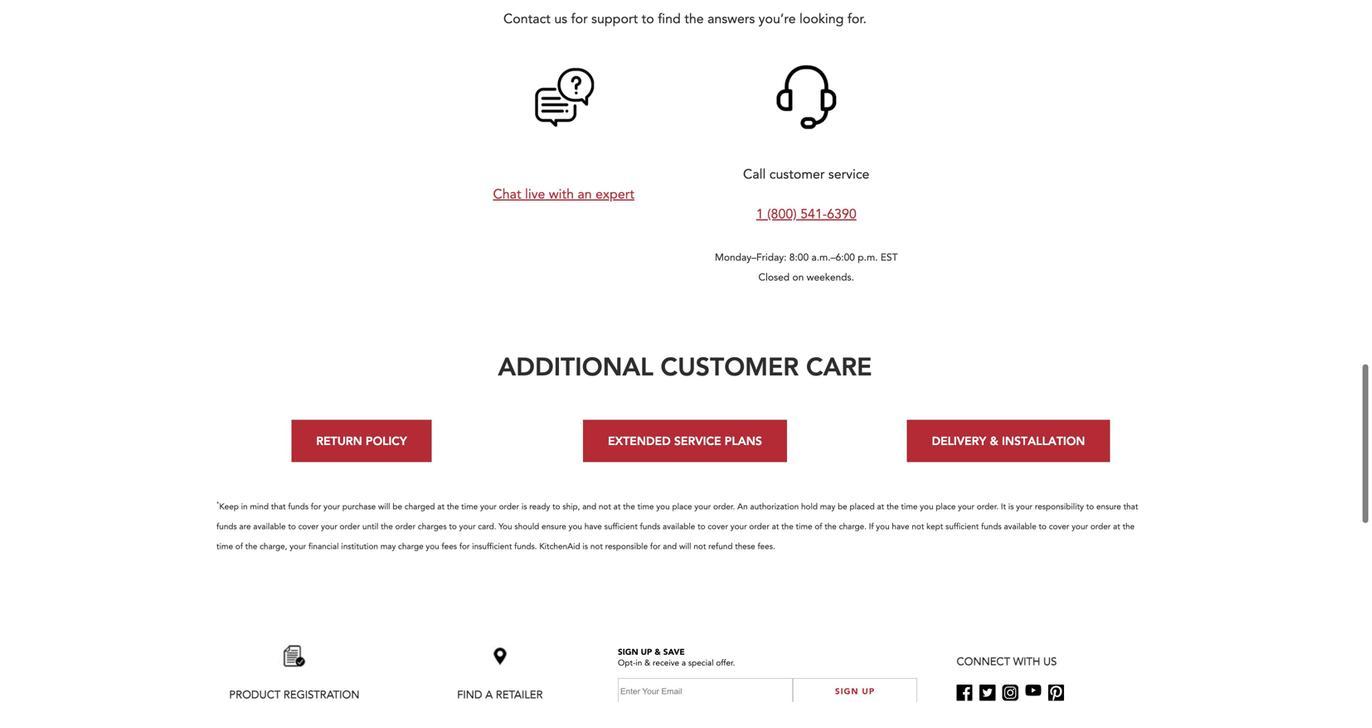 Task type: locate. For each thing, give the bounding box(es) containing it.
ensure right responsibility
[[1096, 501, 1121, 512]]

to
[[642, 10, 654, 28], [552, 501, 560, 512], [1086, 501, 1094, 512], [288, 521, 296, 532], [449, 521, 457, 532], [698, 521, 705, 532], [1039, 521, 1047, 532]]

is
[[522, 501, 527, 512], [1008, 501, 1014, 512], [583, 541, 588, 552]]

the
[[684, 10, 704, 28], [447, 501, 459, 512], [623, 501, 635, 512], [887, 501, 899, 512], [381, 521, 393, 532], [781, 521, 794, 532], [825, 521, 837, 532], [1123, 521, 1135, 532], [245, 541, 257, 552]]

place
[[672, 501, 692, 512], [936, 501, 956, 512]]

1 horizontal spatial be
[[838, 501, 847, 512]]

cover up financial
[[298, 521, 319, 532]]

not
[[599, 501, 611, 512], [912, 521, 924, 532], [590, 541, 603, 552], [694, 541, 706, 552]]

will
[[378, 501, 390, 512], [679, 541, 691, 552]]

care
[[806, 350, 872, 382]]

not left refund on the bottom right of page
[[694, 541, 706, 552]]

with left an
[[549, 185, 574, 203]]

answers
[[708, 10, 755, 28]]

product registration image
[[278, 640, 311, 690]]

1 horizontal spatial of
[[815, 521, 822, 532]]

place left an at the bottom of page
[[672, 501, 692, 512]]

that right responsibility
[[1124, 501, 1138, 512]]

0 horizontal spatial have
[[585, 521, 602, 532]]

order
[[499, 501, 519, 512], [340, 521, 360, 532], [395, 521, 416, 532], [749, 521, 770, 532], [1091, 521, 1111, 532]]

* keep in mind that funds for your purchase will be charged at the time your order is ready to ship, and not at the time you place your order. an authorization hold may be placed at the time you place your order. it is your responsibility to ensure that funds are available to cover your order until the order charges to your card. you should ensure you have sufficient funds available to cover your order at the time of the charge. if you have not kept sufficient funds available to cover your order at the time of the charge, your financial institution may charge you fees for insufficient funds. kitchenaid is not responsible for and will not refund these fees.
[[216, 500, 1138, 552]]

should
[[515, 521, 539, 532]]

if
[[869, 521, 874, 532]]

available
[[253, 521, 286, 532], [663, 521, 695, 532], [1004, 521, 1037, 532]]

call customer service
[[743, 165, 870, 184]]

0 vertical spatial ensure
[[1096, 501, 1121, 512]]

time down the keep
[[216, 541, 233, 552]]

responsibility
[[1035, 501, 1084, 512]]

sufficient up responsible
[[604, 521, 638, 532]]

and
[[582, 501, 596, 512], [663, 541, 677, 552]]

sufficient
[[604, 521, 638, 532], [946, 521, 979, 532]]

responsible
[[605, 541, 648, 552]]

order.
[[713, 501, 735, 512], [977, 501, 999, 512]]

financial
[[308, 541, 339, 552]]

0 horizontal spatial ensure
[[542, 521, 566, 532]]

0 vertical spatial may
[[820, 501, 835, 512]]

1
[[756, 205, 764, 223]]

fees.
[[758, 541, 775, 552]]

1 sufficient from the left
[[604, 521, 638, 532]]

installation
[[1002, 433, 1085, 449]]

1 cover from the left
[[298, 521, 319, 532]]

your down responsibility
[[1072, 521, 1088, 532]]

1 vertical spatial and
[[663, 541, 677, 552]]

may right hold
[[820, 501, 835, 512]]

for
[[571, 10, 588, 28], [311, 501, 321, 512], [459, 541, 470, 552], [650, 541, 661, 552]]

of down are
[[235, 541, 243, 552]]

these
[[735, 541, 755, 552]]

cover up refund on the bottom right of page
[[708, 521, 728, 532]]

1 be from the left
[[393, 501, 402, 512]]

0 horizontal spatial available
[[253, 521, 286, 532]]

time up the insufficient
[[461, 501, 478, 512]]

an
[[737, 501, 748, 512]]

for up financial
[[311, 501, 321, 512]]

0 horizontal spatial cover
[[298, 521, 319, 532]]

plans
[[725, 433, 762, 449]]

chat live with an expert
[[493, 185, 635, 203]]

place up kept
[[936, 501, 956, 512]]

1 horizontal spatial available
[[663, 521, 695, 532]]

0 horizontal spatial with
[[549, 185, 574, 203]]

1 vertical spatial may
[[380, 541, 396, 552]]

sufficient right kept
[[946, 521, 979, 532]]

at
[[437, 501, 445, 512], [613, 501, 621, 512], [877, 501, 884, 512], [772, 521, 779, 532], [1113, 521, 1120, 532]]

0 horizontal spatial be
[[393, 501, 402, 512]]

1 horizontal spatial sufficient
[[946, 521, 979, 532]]

2 horizontal spatial available
[[1004, 521, 1037, 532]]

1 horizontal spatial will
[[679, 541, 691, 552]]

1 vertical spatial of
[[235, 541, 243, 552]]

us
[[1043, 655, 1057, 670]]

customer
[[770, 165, 825, 184]]

be left charged
[[393, 501, 402, 512]]

card.
[[478, 521, 496, 532]]

for right us
[[571, 10, 588, 28]]

support
[[592, 10, 638, 28]]

charged
[[405, 501, 435, 512]]

of
[[815, 521, 822, 532], [235, 541, 243, 552]]

p.m.
[[858, 251, 878, 264]]

be
[[393, 501, 402, 512], [838, 501, 847, 512]]

cover
[[298, 521, 319, 532], [708, 521, 728, 532], [1049, 521, 1070, 532]]

1 horizontal spatial cover
[[708, 521, 728, 532]]

us
[[554, 10, 567, 28]]

will left refund on the bottom right of page
[[679, 541, 691, 552]]

1 horizontal spatial place
[[936, 501, 956, 512]]

will up the "until"
[[378, 501, 390, 512]]

ensure up the kitchenaid on the left bottom of the page
[[542, 521, 566, 532]]

1 vertical spatial ensure
[[542, 521, 566, 532]]

is right the kitchenaid on the left bottom of the page
[[583, 541, 588, 552]]

may left charge
[[380, 541, 396, 552]]

you right if
[[876, 521, 890, 532]]

0 horizontal spatial sufficient
[[604, 521, 638, 532]]

delivery & installation
[[932, 433, 1085, 449]]

0 horizontal spatial may
[[380, 541, 396, 552]]

charge
[[398, 541, 424, 552]]

0 horizontal spatial place
[[672, 501, 692, 512]]

1 available from the left
[[253, 521, 286, 532]]

institution
[[341, 541, 378, 552]]

be left placed
[[838, 501, 847, 512]]

your left card.
[[459, 521, 476, 532]]

2 available from the left
[[663, 521, 695, 532]]

is left ready
[[522, 501, 527, 512]]

1 place from the left
[[672, 501, 692, 512]]

0 horizontal spatial of
[[235, 541, 243, 552]]

0 horizontal spatial order.
[[713, 501, 735, 512]]

charges
[[418, 521, 447, 532]]

of down hold
[[815, 521, 822, 532]]

may
[[820, 501, 835, 512], [380, 541, 396, 552]]

have right if
[[892, 521, 910, 532]]

are
[[239, 521, 251, 532]]

find a retailer image
[[483, 640, 517, 690]]

visit us on pinterest image
[[1048, 685, 1064, 701]]

time up responsible
[[637, 501, 654, 512]]

0 vertical spatial will
[[378, 501, 390, 512]]

with
[[549, 185, 574, 203], [1013, 655, 1040, 670]]

1 horizontal spatial order.
[[977, 501, 999, 512]]

contact
[[503, 10, 551, 28]]

0 vertical spatial of
[[815, 521, 822, 532]]

1 horizontal spatial have
[[892, 521, 910, 532]]

and right responsible
[[663, 541, 677, 552]]

2 be from the left
[[838, 501, 847, 512]]

3 available from the left
[[1004, 521, 1037, 532]]

2 place from the left
[[936, 501, 956, 512]]

with left us
[[1013, 655, 1040, 670]]

order. left it
[[977, 501, 999, 512]]

additional customer care
[[498, 350, 872, 382]]

policy
[[366, 433, 407, 449]]

that right mind
[[271, 501, 286, 512]]

follow us on facebook image
[[957, 685, 973, 701]]

1 horizontal spatial with
[[1013, 655, 1040, 670]]

1 horizontal spatial that
[[1124, 501, 1138, 512]]

your up card.
[[480, 501, 497, 512]]

for.
[[848, 10, 867, 28]]

541-
[[801, 205, 827, 223]]

1 order. from the left
[[713, 501, 735, 512]]

1 vertical spatial with
[[1013, 655, 1040, 670]]

you
[[656, 501, 670, 512], [920, 501, 934, 512], [569, 521, 582, 532], [876, 521, 890, 532], [426, 541, 439, 552]]

you left fees
[[426, 541, 439, 552]]

your
[[324, 501, 340, 512], [480, 501, 497, 512], [695, 501, 711, 512], [958, 501, 975, 512], [1016, 501, 1033, 512], [321, 521, 337, 532], [459, 521, 476, 532], [731, 521, 747, 532], [1072, 521, 1088, 532], [290, 541, 306, 552]]

0 horizontal spatial and
[[582, 501, 596, 512]]

delivery & installation link
[[907, 420, 1110, 462]]

and right "ship,"
[[582, 501, 596, 512]]

have
[[585, 521, 602, 532], [892, 521, 910, 532]]

2 horizontal spatial cover
[[1049, 521, 1070, 532]]

return policy
[[316, 433, 407, 449]]

closed
[[759, 271, 790, 284]]

that
[[271, 501, 286, 512], [1124, 501, 1138, 512]]

your down an at the bottom of page
[[731, 521, 747, 532]]

have right should
[[585, 521, 602, 532]]

cover down responsibility
[[1049, 521, 1070, 532]]

is right it
[[1008, 501, 1014, 512]]

extended service plans link
[[583, 420, 787, 462]]

funds left are
[[216, 521, 237, 532]]

for right fees
[[459, 541, 470, 552]]

your right it
[[1016, 501, 1033, 512]]

0 horizontal spatial that
[[271, 501, 286, 512]]

order. left an at the bottom of page
[[713, 501, 735, 512]]



Task type: describe. For each thing, give the bounding box(es) containing it.
service
[[674, 433, 721, 449]]

return
[[316, 433, 362, 449]]

funds down it
[[981, 521, 1002, 532]]

in
[[241, 501, 248, 512]]

3 cover from the left
[[1049, 521, 1070, 532]]

it
[[1001, 501, 1006, 512]]

2 cover from the left
[[708, 521, 728, 532]]

not left responsible
[[590, 541, 603, 552]]

6390
[[827, 205, 857, 223]]

kitchenaid
[[539, 541, 580, 552]]

(800)
[[767, 205, 797, 223]]

on
[[792, 271, 804, 284]]

you
[[499, 521, 512, 532]]

refund
[[708, 541, 733, 552]]

ship,
[[563, 501, 580, 512]]

until
[[362, 521, 379, 532]]

contact us for support to find the answers you're looking for.
[[503, 10, 867, 28]]

your left purchase
[[324, 501, 340, 512]]

looking
[[800, 10, 844, 28]]

funds.
[[514, 541, 537, 552]]

est
[[881, 251, 898, 264]]

visit our youtube channel image
[[1025, 685, 1041, 696]]

purchase
[[342, 501, 376, 512]]

1 horizontal spatial is
[[583, 541, 588, 552]]

you're
[[759, 10, 796, 28]]

weekends.
[[807, 271, 854, 284]]

you up kept
[[920, 501, 934, 512]]

hold
[[801, 501, 818, 512]]

0 vertical spatial and
[[582, 501, 596, 512]]

kept
[[927, 521, 943, 532]]

not right "ship,"
[[599, 501, 611, 512]]

2 that from the left
[[1124, 501, 1138, 512]]

service
[[829, 165, 870, 184]]

charge.
[[839, 521, 867, 532]]

return policy link
[[291, 420, 432, 462]]

1 have from the left
[[585, 521, 602, 532]]

follow us on twitter image
[[980, 685, 996, 701]]

call
[[743, 165, 766, 184]]

monday–friday: 8:00 a.m.–6:00 p.m. est closed on weekends.
[[715, 251, 898, 284]]

your up financial
[[321, 521, 337, 532]]

1 (800) 541-6390
[[756, 205, 857, 223]]

1 horizontal spatial and
[[663, 541, 677, 552]]

extended service plans
[[608, 433, 762, 449]]

your left it
[[958, 501, 975, 512]]

1 horizontal spatial ensure
[[1096, 501, 1121, 512]]

follow us on instagram image
[[1003, 685, 1018, 701]]

your right charge,
[[290, 541, 306, 552]]

keep
[[219, 501, 239, 512]]

2 have from the left
[[892, 521, 910, 532]]

8:00
[[789, 251, 809, 264]]

1 that from the left
[[271, 501, 286, 512]]

ready
[[529, 501, 550, 512]]

not left kept
[[912, 521, 924, 532]]

placed
[[850, 501, 875, 512]]

charge,
[[260, 541, 287, 552]]

authorization
[[750, 501, 799, 512]]

live
[[525, 185, 545, 203]]

customer
[[661, 350, 799, 382]]

you down extended service plans link
[[656, 501, 670, 512]]

find
[[658, 10, 681, 28]]

for right responsible
[[650, 541, 661, 552]]

time down hold
[[796, 521, 812, 532]]

1 horizontal spatial may
[[820, 501, 835, 512]]

chat
[[493, 185, 521, 203]]

you down "ship,"
[[569, 521, 582, 532]]

&
[[990, 433, 999, 449]]

an
[[578, 185, 592, 203]]

delivery
[[932, 433, 986, 449]]

extended
[[608, 433, 671, 449]]

time right placed
[[901, 501, 918, 512]]

0 horizontal spatial is
[[522, 501, 527, 512]]

2 order. from the left
[[977, 501, 999, 512]]

*
[[216, 500, 219, 508]]

mind
[[250, 501, 269, 512]]

insufficient
[[472, 541, 512, 552]]

1 (800) 541-6390 link
[[756, 205, 857, 223]]

connect
[[957, 655, 1010, 670]]

funds up responsible
[[640, 521, 660, 532]]

monday–friday:
[[715, 251, 787, 264]]

expert
[[596, 185, 635, 203]]

fees
[[442, 541, 457, 552]]

chat live with an expert link
[[493, 185, 635, 203]]

2 horizontal spatial is
[[1008, 501, 1014, 512]]

your left an at the bottom of page
[[695, 501, 711, 512]]

a.m.–6:00
[[812, 251, 855, 264]]

funds right mind
[[288, 501, 309, 512]]

additional
[[498, 350, 653, 382]]

2 sufficient from the left
[[946, 521, 979, 532]]

connect with us
[[957, 655, 1057, 670]]

1 vertical spatial will
[[679, 541, 691, 552]]

0 vertical spatial with
[[549, 185, 574, 203]]

0 horizontal spatial will
[[378, 501, 390, 512]]



Task type: vqa. For each thing, say whether or not it's contained in the screenshot.
'Confirm Password' password field
no



